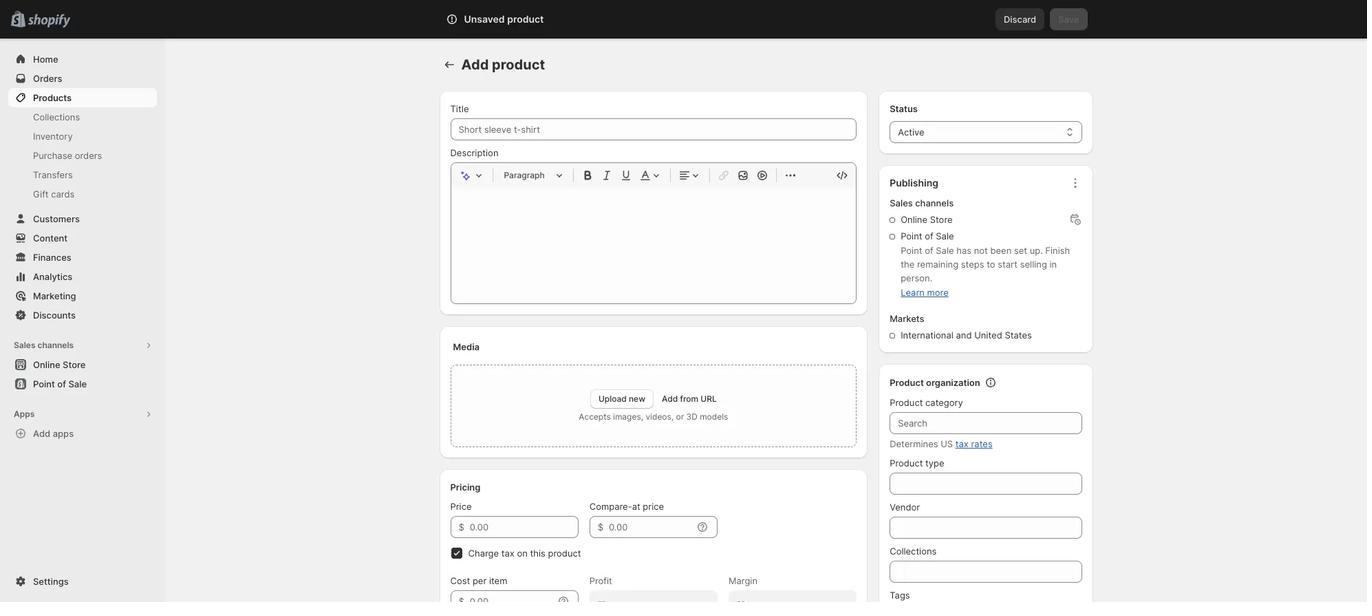 Task type: vqa. For each thing, say whether or not it's contained in the screenshot.
rightmost add
yes



Task type: locate. For each thing, give the bounding box(es) containing it.
customers
[[33, 213, 80, 224]]

0 horizontal spatial sales channels
[[14, 340, 74, 350]]

title
[[451, 103, 469, 114]]

online down publishing
[[901, 214, 928, 225]]

point of sale
[[901, 231, 955, 242], [33, 379, 87, 390]]

0 vertical spatial channels
[[916, 198, 954, 209]]

product down determines
[[890, 458, 923, 469]]

online store link
[[8, 355, 157, 374]]

product for product type
[[890, 458, 923, 469]]

paragraph
[[504, 170, 545, 180]]

tax right us
[[956, 439, 969, 450]]

1 horizontal spatial point of sale
[[901, 231, 955, 242]]

point of sale link
[[8, 374, 157, 394]]

accepts images, videos, or 3d models
[[579, 412, 729, 422]]

channels down discounts
[[38, 340, 74, 350]]

organization
[[927, 377, 981, 388]]

online up point of sale link
[[33, 359, 60, 370]]

sales channels inside button
[[14, 340, 74, 350]]

0 horizontal spatial store
[[63, 359, 86, 370]]

1 vertical spatial product
[[890, 397, 923, 408]]

type
[[926, 458, 945, 469]]

add up title
[[462, 56, 489, 73]]

item
[[489, 576, 508, 587]]

of inside button
[[57, 379, 66, 390]]

1 horizontal spatial collections
[[890, 546, 937, 557]]

add left 'from'
[[662, 394, 678, 404]]

0 horizontal spatial channels
[[38, 340, 74, 350]]

sales down discounts
[[14, 340, 35, 350]]

collections
[[33, 112, 80, 123], [890, 546, 937, 557]]

1 vertical spatial online store
[[33, 359, 86, 370]]

online store button
[[0, 355, 165, 374]]

online store up point of sale link
[[33, 359, 86, 370]]

transfers link
[[8, 165, 157, 184]]

$
[[459, 522, 465, 533], [598, 522, 604, 533]]

$ down price
[[459, 522, 465, 533]]

product down search
[[492, 56, 545, 73]]

online
[[901, 214, 928, 225], [33, 359, 60, 370]]

2 vertical spatial add
[[33, 428, 50, 439]]

1 horizontal spatial store
[[930, 214, 953, 225]]

point inside button
[[33, 379, 55, 390]]

0 horizontal spatial tax
[[502, 548, 515, 559]]

tax left on
[[502, 548, 515, 559]]

0 vertical spatial online store
[[901, 214, 953, 225]]

status
[[890, 103, 918, 114]]

selling
[[1021, 259, 1048, 270]]

1 horizontal spatial sales
[[890, 198, 913, 209]]

1 product from the top
[[890, 377, 924, 388]]

0 vertical spatial tax
[[956, 439, 969, 450]]

add left apps
[[33, 428, 50, 439]]

point of sale inside button
[[33, 379, 87, 390]]

cost per item
[[451, 576, 508, 587]]

1 horizontal spatial add
[[462, 56, 489, 73]]

publishing
[[890, 177, 939, 189]]

profit
[[590, 576, 613, 587]]

2 vertical spatial sale
[[68, 379, 87, 390]]

point of sale up remaining
[[901, 231, 955, 242]]

description
[[451, 147, 499, 158]]

has
[[957, 245, 972, 256]]

add apps button
[[8, 424, 157, 443]]

Price text field
[[470, 516, 579, 538]]

channels inside button
[[38, 340, 74, 350]]

1 vertical spatial sales
[[14, 340, 35, 350]]

upload
[[599, 394, 627, 404]]

online store down publishing
[[901, 214, 953, 225]]

collections down vendor
[[890, 546, 937, 557]]

2 vertical spatial of
[[57, 379, 66, 390]]

add apps
[[33, 428, 74, 439]]

1 horizontal spatial $
[[598, 522, 604, 533]]

margin
[[729, 576, 758, 587]]

0 horizontal spatial collections
[[33, 112, 80, 123]]

2 product from the top
[[890, 397, 923, 408]]

1 vertical spatial product
[[492, 56, 545, 73]]

Product category text field
[[890, 412, 1083, 434]]

determines
[[890, 439, 939, 450]]

product right this
[[548, 548, 581, 559]]

$ for compare-at price
[[598, 522, 604, 533]]

1 vertical spatial point of sale
[[33, 379, 87, 390]]

product up product category
[[890, 377, 924, 388]]

sales channels down publishing
[[890, 198, 954, 209]]

at
[[632, 501, 641, 512]]

0 vertical spatial point
[[901, 231, 923, 242]]

0 vertical spatial product
[[507, 13, 544, 25]]

1 vertical spatial sale
[[936, 245, 955, 256]]

point inside point of sale has not been set up. finish the remaining steps to start selling in person. learn more
[[901, 245, 923, 256]]

markets
[[890, 313, 925, 324]]

category
[[926, 397, 964, 408]]

1 vertical spatial of
[[925, 245, 934, 256]]

add for add apps
[[33, 428, 50, 439]]

product category
[[890, 397, 964, 408]]

online inside button
[[33, 359, 60, 370]]

tax
[[956, 439, 969, 450], [502, 548, 515, 559]]

Collections text field
[[890, 561, 1083, 583]]

media
[[453, 341, 480, 352]]

0 horizontal spatial point of sale
[[33, 379, 87, 390]]

1 vertical spatial point
[[901, 245, 923, 256]]

unsaved
[[464, 13, 505, 25]]

upload new
[[599, 394, 646, 404]]

0 vertical spatial sales channels
[[890, 198, 954, 209]]

1 vertical spatial add
[[662, 394, 678, 404]]

1 horizontal spatial channels
[[916, 198, 954, 209]]

2 $ from the left
[[598, 522, 604, 533]]

product right the unsaved
[[507, 13, 544, 25]]

store up remaining
[[930, 214, 953, 225]]

0 horizontal spatial add
[[33, 428, 50, 439]]

orders
[[33, 73, 62, 84]]

transfers
[[33, 169, 73, 180]]

Margin text field
[[729, 591, 857, 602]]

channels down publishing
[[916, 198, 954, 209]]

0 vertical spatial store
[[930, 214, 953, 225]]

2 horizontal spatial add
[[662, 394, 678, 404]]

0 vertical spatial collections
[[33, 112, 80, 123]]

store
[[930, 214, 953, 225], [63, 359, 86, 370]]

1 $ from the left
[[459, 522, 465, 533]]

point of sale down "online store" button
[[33, 379, 87, 390]]

content link
[[8, 229, 157, 248]]

0 horizontal spatial sales
[[14, 340, 35, 350]]

products
[[33, 92, 72, 103]]

3 product from the top
[[890, 458, 923, 469]]

url
[[701, 394, 717, 404]]

purchase
[[33, 150, 72, 161]]

finish
[[1046, 245, 1071, 256]]

sales channels down discounts
[[14, 340, 74, 350]]

up.
[[1030, 245, 1043, 256]]

add inside button
[[33, 428, 50, 439]]

online store
[[901, 214, 953, 225], [33, 359, 86, 370]]

steps
[[962, 259, 985, 270]]

0 vertical spatial of
[[925, 231, 934, 242]]

this
[[530, 548, 546, 559]]

0 horizontal spatial online store
[[33, 359, 86, 370]]

united
[[975, 330, 1003, 341]]

gift
[[33, 189, 49, 200]]

add from url
[[662, 394, 717, 404]]

product down product organization
[[890, 397, 923, 408]]

product for unsaved product
[[507, 13, 544, 25]]

of inside point of sale has not been set up. finish the remaining steps to start selling in person. learn more
[[925, 245, 934, 256]]

0 vertical spatial add
[[462, 56, 489, 73]]

point of sale has not been set up. finish the remaining steps to start selling in person. learn more
[[901, 245, 1071, 298]]

channels
[[916, 198, 954, 209], [38, 340, 74, 350]]

and
[[957, 330, 972, 341]]

1 vertical spatial channels
[[38, 340, 74, 350]]

0 vertical spatial product
[[890, 377, 924, 388]]

add for add product
[[462, 56, 489, 73]]

add for add from url
[[662, 394, 678, 404]]

product
[[890, 377, 924, 388], [890, 397, 923, 408], [890, 458, 923, 469]]

$ down compare-
[[598, 522, 604, 533]]

1 vertical spatial sales channels
[[14, 340, 74, 350]]

1 vertical spatial store
[[63, 359, 86, 370]]

discounts link
[[8, 306, 157, 325]]

2 vertical spatial point
[[33, 379, 55, 390]]

1 vertical spatial online
[[33, 359, 60, 370]]

0 vertical spatial online
[[901, 214, 928, 225]]

start
[[998, 259, 1018, 270]]

point
[[901, 231, 923, 242], [901, 245, 923, 256], [33, 379, 55, 390]]

shopify image
[[28, 14, 70, 28]]

$ for price
[[459, 522, 465, 533]]

home
[[33, 54, 58, 65]]

0 horizontal spatial $
[[459, 522, 465, 533]]

0 horizontal spatial online
[[33, 359, 60, 370]]

collections up 'inventory'
[[33, 112, 80, 123]]

Product type text field
[[890, 473, 1083, 495]]

sales down publishing
[[890, 198, 913, 209]]

determines us tax rates
[[890, 439, 993, 450]]

2 vertical spatial product
[[890, 458, 923, 469]]

in
[[1050, 259, 1058, 270]]

store up point of sale button
[[63, 359, 86, 370]]

upload new button
[[591, 390, 654, 409]]

compare-at price
[[590, 501, 664, 512]]



Task type: describe. For each thing, give the bounding box(es) containing it.
international and united states
[[901, 330, 1032, 341]]

search button
[[484, 8, 884, 30]]

search
[[507, 14, 536, 25]]

3d
[[687, 412, 698, 422]]

from
[[681, 394, 699, 404]]

1 horizontal spatial tax
[[956, 439, 969, 450]]

orders
[[75, 150, 102, 161]]

inventory link
[[8, 127, 157, 146]]

product for add product
[[492, 56, 545, 73]]

Profit text field
[[590, 591, 718, 602]]

store inside button
[[63, 359, 86, 370]]

tax rates link
[[956, 439, 993, 450]]

purchase orders link
[[8, 146, 157, 165]]

product organization
[[890, 377, 981, 388]]

1 vertical spatial collections
[[890, 546, 937, 557]]

purchase orders
[[33, 150, 102, 161]]

1 vertical spatial tax
[[502, 548, 515, 559]]

gift cards link
[[8, 184, 157, 204]]

save
[[1059, 14, 1080, 25]]

price
[[451, 501, 472, 512]]

online store inside button
[[33, 359, 86, 370]]

us
[[941, 439, 954, 450]]

0 vertical spatial sales
[[890, 198, 913, 209]]

models
[[700, 412, 729, 422]]

Title text field
[[451, 118, 857, 140]]

home link
[[8, 50, 157, 69]]

cost
[[451, 576, 470, 587]]

product type
[[890, 458, 945, 469]]

save button
[[1051, 8, 1088, 30]]

orders link
[[8, 69, 157, 88]]

on
[[517, 548, 528, 559]]

or
[[676, 412, 684, 422]]

collections link
[[8, 107, 157, 127]]

marketing
[[33, 291, 76, 302]]

per
[[473, 576, 487, 587]]

remaining
[[918, 259, 959, 270]]

analytics link
[[8, 267, 157, 286]]

learn
[[901, 287, 925, 298]]

0 vertical spatial point of sale
[[901, 231, 955, 242]]

to
[[987, 259, 996, 270]]

settings
[[33, 576, 69, 587]]

settings link
[[8, 572, 157, 591]]

product for product category
[[890, 397, 923, 408]]

Vendor text field
[[890, 517, 1083, 539]]

add product
[[462, 56, 545, 73]]

content
[[33, 233, 68, 244]]

international
[[901, 330, 954, 341]]

price
[[643, 501, 664, 512]]

paragraph button
[[499, 167, 568, 184]]

rates
[[972, 439, 993, 450]]

Compare-at price text field
[[609, 516, 693, 538]]

discard button
[[996, 8, 1045, 30]]

1 horizontal spatial online
[[901, 214, 928, 225]]

0 vertical spatial sale
[[936, 231, 955, 242]]

Cost per item text field
[[470, 591, 554, 602]]

finances link
[[8, 248, 157, 267]]

vendor
[[890, 502, 920, 513]]

discounts
[[33, 310, 76, 321]]

tags
[[890, 590, 910, 601]]

not
[[975, 245, 988, 256]]

pricing
[[451, 482, 481, 493]]

images,
[[613, 412, 644, 422]]

sale inside button
[[68, 379, 87, 390]]

sale inside point of sale has not been set up. finish the remaining steps to start selling in person. learn more
[[936, 245, 955, 256]]

person.
[[901, 273, 933, 284]]

analytics
[[33, 271, 72, 282]]

videos,
[[646, 412, 674, 422]]

new
[[629, 394, 646, 404]]

compare-
[[590, 501, 632, 512]]

2 vertical spatial product
[[548, 548, 581, 559]]

1 horizontal spatial online store
[[901, 214, 953, 225]]

accepts
[[579, 412, 611, 422]]

add from url button
[[662, 394, 717, 404]]

customers link
[[8, 209, 157, 229]]

sales inside the 'sales channels' button
[[14, 340, 35, 350]]

more
[[928, 287, 949, 298]]

finances
[[33, 252, 71, 263]]

active
[[898, 127, 925, 138]]

apps
[[53, 428, 74, 439]]

charge tax on this product
[[468, 548, 581, 559]]

set
[[1015, 245, 1028, 256]]

product for product organization
[[890, 377, 924, 388]]

gift cards
[[33, 189, 75, 200]]

inventory
[[33, 131, 73, 142]]

the
[[901, 259, 915, 270]]

learn more link
[[901, 287, 949, 298]]

apps button
[[8, 405, 157, 424]]

1 horizontal spatial sales channels
[[890, 198, 954, 209]]

cards
[[51, 189, 75, 200]]



